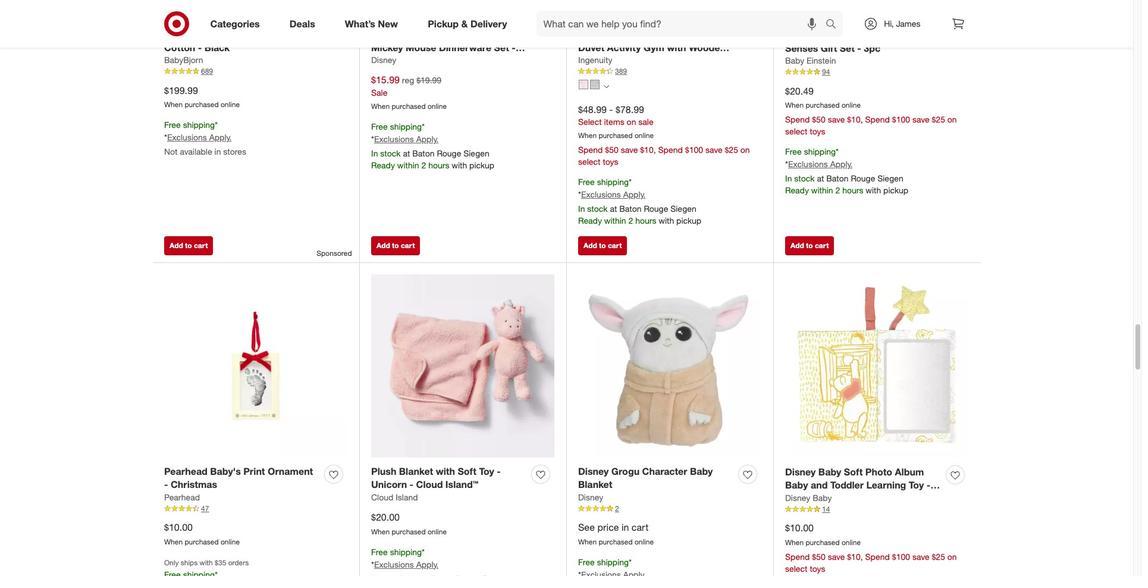 Task type: describe. For each thing, give the bounding box(es) containing it.
sale
[[371, 88, 388, 98]]

of
[[904, 28, 913, 40]]

cart for $199.99
[[194, 241, 208, 250]]

wooden
[[689, 41, 726, 53]]

only ships with $35 orders
[[164, 558, 249, 567]]

3pc
[[864, 42, 881, 54]]

$20.49
[[786, 85, 814, 97]]

winnie
[[786, 493, 816, 505]]

purchased inside $20.49 when purchased online spend $50 save $10, spend $100 save $25 on select toys
[[806, 101, 840, 110]]

pickup for $20.49
[[884, 185, 909, 195]]

$15.99 reg $19.99 sale when purchased online
[[371, 74, 447, 111]]

baby einstein opus's sea of senses gift set - 3pc link
[[786, 28, 942, 55]]

not
[[164, 146, 178, 157]]

disney for disney baby
[[786, 493, 811, 503]]

see
[[579, 522, 595, 533]]

$25 inside $48.99 - $78.99 select items on sale when purchased online spend $50 save $10, spend $100 save $25 on select toys
[[725, 145, 739, 155]]

in for $15.99
[[371, 148, 378, 158]]

0 horizontal spatial cloud
[[371, 492, 394, 502]]

2 for $20.49
[[836, 185, 841, 195]]

with inside plush blanket with soft toy - unicorn - cloud island™
[[436, 465, 455, 477]]

- inside disney baby soft photo album baby and toddler learning toy - winnie the pooh
[[927, 479, 931, 491]]

what's new
[[345, 18, 398, 30]]

$78.99
[[616, 103, 645, 115]]

purchased inside $10.00 when purchased online
[[185, 538, 219, 546]]

when inside $15.99 reg $19.99 sale when purchased online
[[371, 102, 390, 111]]

toy inside plush blanket with soft toy - unicorn - cloud island™
[[479, 465, 495, 477]]

exclusions for disney bumkins 2pc disney mickey mouse dinnerware set - light blue
[[374, 134, 414, 144]]

apply. inside "free shipping * * exclusions apply."
[[416, 559, 439, 569]]

cloud inside plush blanket with soft toy - unicorn - cloud island™
[[416, 479, 443, 491]]

sea
[[884, 28, 901, 40]]

photo
[[866, 466, 893, 478]]

toys for disney baby soft photo album baby and toddler learning toy - winnie the pooh
[[810, 564, 826, 574]]

categories link
[[200, 11, 275, 37]]

14
[[823, 505, 830, 514]]

disney baby
[[786, 493, 832, 503]]

disney link for disney bumkins 2pc disney mickey mouse dinnerware set - light blue
[[371, 54, 397, 66]]

online inside $199.99 when purchased online
[[221, 100, 240, 109]]

disney grogu character baby blanket
[[579, 465, 713, 491]]

- inside $48.99 - $78.99 select items on sale when purchased online spend $50 save $10, spend $100 save $25 on select toys
[[610, 103, 613, 115]]

add for $199.99
[[170, 241, 183, 250]]

when inside $10.00 when purchased online spend $50 save $10, spend $100 save $25 on select toys
[[786, 538, 804, 547]]

disney bumkins 2pc disney mickey mouse dinnerware set - light blue
[[371, 28, 516, 67]]

689
[[201, 67, 213, 76]]

$15.99
[[371, 74, 400, 86]]

exclusions for ingenuity cozy spot reversible duvet activity gym with wooden toy bar
[[581, 189, 621, 199]]

delivery
[[471, 18, 507, 30]]

soft inside plush blanket with soft toy - unicorn - cloud island™
[[458, 465, 477, 477]]

baby einstein opus's sea of senses gift set - 3pc
[[786, 28, 913, 54]]

pearhead baby's print ornament - christmas
[[164, 465, 313, 491]]

389
[[615, 67, 627, 76]]

apply. for baby einstein opus's sea of senses gift set - 3pc
[[831, 159, 853, 169]]

disney link for disney grogu character baby blanket
[[579, 492, 604, 504]]

disney bumkins 2pc disney mickey mouse dinnerware set - light blue link
[[371, 27, 527, 67]]

ingenuity cozy spot reversible duvet activity gym with wooden toy bar link
[[579, 27, 734, 67]]

new
[[378, 18, 398, 30]]

ingenuity link
[[579, 54, 613, 66]]

online inside $20.49 when purchased online spend $50 save $10, spend $100 save $25 on select toys
[[842, 101, 861, 110]]

pickup
[[428, 18, 459, 30]]

$50 inside $48.99 - $78.99 select items on sale when purchased online spend $50 save $10, spend $100 save $25 on select toys
[[605, 145, 619, 155]]

free inside free shipping * * exclusions apply. not available in stores
[[164, 120, 181, 130]]

see price in cart when purchased online
[[579, 522, 654, 546]]

opus's
[[850, 28, 881, 40]]

purchased inside $48.99 - $78.99 select items on sale when purchased online spend $50 save $10, spend $100 save $25 on select toys
[[599, 131, 633, 140]]

siegen for $15.99
[[464, 148, 490, 158]]

baby up winnie
[[786, 479, 809, 491]]

categories
[[210, 18, 260, 30]]

babybjorn baby carrier one in cotton - black
[[164, 28, 303, 53]]

add to cart button for $199.99
[[164, 236, 213, 255]]

- inside baby einstein opus's sea of senses gift set - 3pc
[[858, 42, 862, 54]]

all colors element
[[604, 82, 609, 90]]

online inside see price in cart when purchased online
[[635, 538, 654, 546]]

pearhead link
[[164, 492, 200, 504]]

to for $48.99
[[599, 241, 606, 250]]

activity
[[607, 41, 641, 53]]

einstein for baby einstein opus's sea of senses gift set - 3pc
[[811, 28, 847, 40]]

all colors image
[[604, 84, 609, 89]]

on inside $20.49 when purchased online spend $50 save $10, spend $100 save $25 on select toys
[[948, 114, 957, 125]]

ready for $15.99
[[371, 160, 395, 170]]

island™
[[446, 479, 479, 491]]

add to cart for $20.49
[[791, 241, 829, 250]]

exclusions inside "free shipping * * exclusions apply."
[[374, 559, 414, 569]]

$25 for baby einstein opus's sea of senses gift set - 3pc
[[932, 114, 946, 125]]

$48.99
[[579, 103, 607, 115]]

$199.99 when purchased online
[[164, 84, 240, 109]]

free shipping * * exclusions apply. not available in stores
[[164, 120, 246, 157]]

cart inside see price in cart when purchased online
[[632, 522, 649, 533]]

rouge for $20.49
[[851, 173, 876, 183]]

baby up the 14
[[813, 493, 832, 503]]

spot
[[649, 28, 670, 40]]

ingenuity for ingenuity
[[579, 55, 613, 65]]

stock for $20.49
[[795, 173, 815, 183]]

toys for baby einstein opus's sea of senses gift set - 3pc
[[810, 126, 826, 136]]

disney up dinnerware
[[466, 28, 496, 40]]

hi,
[[885, 18, 894, 29]]

cozy
[[623, 28, 646, 40]]

shipping inside "free shipping * * exclusions apply."
[[390, 547, 422, 557]]

apply. for disney bumkins 2pc disney mickey mouse dinnerware set - light blue
[[416, 134, 439, 144]]

mickey
[[371, 41, 403, 53]]

What can we help you find? suggestions appear below search field
[[537, 11, 829, 37]]

blanket inside plush blanket with soft toy - unicorn - cloud island™
[[399, 465, 433, 477]]

free shipping * * exclusions apply. in stock at  baton rouge siegen ready within 2 hours with pickup for $48.99 - $78.99
[[579, 177, 702, 226]]

sponsored
[[317, 248, 352, 257]]

select for baby einstein opus's sea of senses gift set - 3pc
[[786, 126, 808, 136]]

island
[[396, 492, 418, 502]]

search button
[[821, 11, 850, 39]]

select
[[579, 117, 602, 127]]

price
[[598, 522, 619, 533]]

94
[[823, 68, 830, 76]]

within for $48.99 - $78.99
[[605, 215, 626, 226]]

light
[[371, 55, 394, 67]]

add for $20.49
[[791, 241, 805, 250]]

in inside see price in cart when purchased online
[[622, 522, 629, 533]]

baton for $48.99 - $78.99
[[620, 204, 642, 214]]

2pc
[[447, 28, 463, 40]]

when inside $48.99 - $78.99 select items on sale when purchased online spend $50 save $10, spend $100 save $25 on select toys
[[579, 131, 597, 140]]

babybjorn baby carrier one in cotton - black link
[[164, 27, 320, 54]]

pooh
[[836, 493, 859, 505]]

senses
[[786, 42, 819, 54]]

rouge for $15.99
[[437, 148, 461, 158]]

pickup for $15.99
[[470, 160, 495, 170]]

47 link
[[164, 504, 348, 514]]

plush
[[371, 465, 397, 477]]

orders
[[228, 558, 249, 567]]

ingenuity cozy spot reversible duvet activity gym with wooden toy bar
[[579, 28, 726, 67]]

baby down senses
[[786, 56, 805, 66]]

purchased inside $199.99 when purchased online
[[185, 100, 219, 109]]

$10.00 when purchased online spend $50 save $10, spend $100 save $25 on select toys
[[786, 522, 957, 574]]

cloud island
[[371, 492, 418, 502]]

christmas
[[171, 479, 217, 491]]

toy for disney baby soft photo album baby and toddler learning toy - winnie the pooh
[[909, 479, 924, 491]]

at for $48.99 - $78.99
[[610, 204, 617, 214]]

what's
[[345, 18, 376, 30]]

stock for $48.99 - $78.99
[[588, 204, 608, 214]]

in inside free shipping * * exclusions apply. not available in stores
[[215, 146, 221, 157]]

calla image
[[579, 80, 589, 89]]

disney for disney baby soft photo album baby and toddler learning toy - winnie the pooh
[[786, 466, 816, 478]]

purchased inside see price in cart when purchased online
[[599, 538, 633, 546]]

2 to from the left
[[392, 241, 399, 250]]

exclusions apply. button for $48.99 - $78.99
[[581, 189, 646, 201]]

babybjorn for babybjorn
[[164, 55, 203, 65]]

hi, james
[[885, 18, 921, 29]]

baby up and
[[819, 466, 842, 478]]

$199.99
[[164, 84, 198, 96]]

what's new link
[[335, 11, 413, 37]]

ingenuity for ingenuity cozy spot reversible duvet activity gym with wooden toy bar
[[579, 28, 621, 40]]

cart for $48.99
[[608, 241, 622, 250]]

disney grogu character baby blanket link
[[579, 465, 734, 492]]

the
[[819, 493, 833, 505]]

at for $15.99
[[403, 148, 410, 158]]

baby inside disney grogu character baby blanket
[[690, 465, 713, 477]]

free shipping * * exclusions apply. in stock at  baton rouge siegen ready within 2 hours with pickup for $20.49
[[786, 147, 909, 195]]

set for dinnerware
[[494, 41, 509, 53]]

carrier
[[240, 28, 272, 40]]

689 link
[[164, 66, 348, 77]]



Task type: vqa. For each thing, say whether or not it's contained in the screenshot.
at
yes



Task type: locate. For each thing, give the bounding box(es) containing it.
pickup for $48.99 - $78.99
[[677, 215, 702, 226]]

2 vertical spatial siegen
[[671, 204, 697, 214]]

1 vertical spatial disney link
[[579, 492, 604, 504]]

within for $20.49
[[812, 185, 834, 195]]

select inside $48.99 - $78.99 select items on sale when purchased online spend $50 save $10, spend $100 save $25 on select toys
[[579, 157, 601, 167]]

$100 inside $20.49 when purchased online spend $50 save $10, spend $100 save $25 on select toys
[[893, 114, 911, 125]]

pickup & delivery
[[428, 18, 507, 30]]

apply. for ingenuity cozy spot reversible duvet activity gym with wooden toy bar
[[624, 189, 646, 199]]

$10, inside $10.00 when purchased online spend $50 save $10, spend $100 save $25 on select toys
[[848, 552, 863, 562]]

purchased down the 14
[[806, 538, 840, 547]]

0 vertical spatial rouge
[[437, 148, 461, 158]]

1 add to cart button from the left
[[164, 236, 213, 255]]

94 link
[[786, 67, 970, 77]]

toys inside $20.49 when purchased online spend $50 save $10, spend $100 save $25 on select toys
[[810, 126, 826, 136]]

set right gift
[[840, 42, 855, 54]]

0 horizontal spatial hours
[[429, 160, 450, 170]]

purchased up only ships with $35 orders
[[185, 538, 219, 546]]

available
[[180, 146, 212, 157]]

2 horizontal spatial hours
[[843, 185, 864, 195]]

$25 inside $10.00 when purchased online spend $50 save $10, spend $100 save $25 on select toys
[[932, 552, 946, 562]]

0 horizontal spatial baton
[[413, 148, 435, 158]]

reg
[[402, 75, 414, 85]]

blanket down grogu
[[579, 479, 613, 491]]

0 vertical spatial in
[[371, 148, 378, 158]]

2 vertical spatial $25
[[932, 552, 946, 562]]

0 vertical spatial ingenuity
[[579, 28, 621, 40]]

$50 down the 'items'
[[605, 145, 619, 155]]

online inside $10.00 when purchased online
[[221, 538, 240, 546]]

online inside $48.99 - $78.99 select items on sale when purchased online spend $50 save $10, spend $100 save $25 on select toys
[[635, 131, 654, 140]]

0 vertical spatial $25
[[932, 114, 946, 125]]

apply. inside free shipping * * exclusions apply. not available in stores
[[209, 132, 232, 142]]

pearhead baby's print ornament - christmas link
[[164, 465, 320, 492]]

soft up island™
[[458, 465, 477, 477]]

when inside $199.99 when purchased online
[[164, 100, 183, 109]]

0 vertical spatial blanket
[[399, 465, 433, 477]]

baby right character
[[690, 465, 713, 477]]

1 add from the left
[[170, 241, 183, 250]]

2 vertical spatial $100
[[893, 552, 911, 562]]

1 horizontal spatial $10.00
[[786, 522, 814, 534]]

exclusions apply. button for $15.99
[[374, 133, 439, 145]]

1 horizontal spatial disney link
[[579, 492, 604, 504]]

in for $48.99 - $78.99
[[579, 204, 585, 214]]

0 vertical spatial pearhead
[[164, 465, 208, 477]]

0 horizontal spatial toy
[[479, 465, 495, 477]]

$10.00 down winnie
[[786, 522, 814, 534]]

set
[[494, 41, 509, 53], [840, 42, 855, 54]]

when down the see
[[579, 538, 597, 546]]

2 vertical spatial rouge
[[644, 204, 669, 214]]

2 add to cart from the left
[[377, 241, 415, 250]]

add to cart for $199.99
[[170, 241, 208, 250]]

1 vertical spatial within
[[812, 185, 834, 195]]

0 vertical spatial ready
[[371, 160, 395, 170]]

3 add to cart from the left
[[584, 241, 622, 250]]

2 for $15.99
[[422, 160, 426, 170]]

$10.00 inside $10.00 when purchased online spend $50 save $10, spend $100 save $25 on select toys
[[786, 522, 814, 534]]

disney bumkins 2pc disney mickey mouse dinnerware set - light blue image
[[371, 0, 555, 20], [371, 0, 555, 20]]

print
[[244, 465, 265, 477]]

set inside baby einstein opus's sea of senses gift set - 3pc
[[840, 42, 855, 54]]

1 vertical spatial ingenuity
[[579, 55, 613, 65]]

4 add to cart button from the left
[[786, 236, 835, 255]]

babybjorn baby carrier one in cotton - black image
[[164, 0, 348, 20], [164, 0, 348, 20]]

2 horizontal spatial toy
[[909, 479, 924, 491]]

toy
[[579, 55, 594, 67], [479, 465, 495, 477], [909, 479, 924, 491]]

cloud down 'unicorn'
[[371, 492, 394, 502]]

0 vertical spatial toy
[[579, 55, 594, 67]]

$50 down $20.49
[[813, 114, 826, 125]]

disney baby soft photo album baby and toddler learning toy - winnie the pooh link
[[786, 465, 942, 505]]

1 add to cart from the left
[[170, 241, 208, 250]]

plush blanket with soft toy - unicorn - cloud island™
[[371, 465, 501, 491]]

1 horizontal spatial within
[[605, 215, 626, 226]]

pearhead up christmas
[[164, 465, 208, 477]]

when inside $20.49 when purchased online spend $50 save $10, spend $100 save $25 on select toys
[[786, 101, 804, 110]]

1 horizontal spatial in
[[579, 204, 585, 214]]

1 vertical spatial babybjorn
[[164, 55, 203, 65]]

$50 for disney baby soft photo album baby and toddler learning toy - winnie the pooh
[[813, 552, 826, 562]]

$48.99 - $78.99 select items on sale when purchased online spend $50 save $10, spend $100 save $25 on select toys
[[579, 103, 750, 167]]

$25 for disney baby soft photo album baby and toddler learning toy - winnie the pooh
[[932, 552, 946, 562]]

3 add to cart button from the left
[[579, 236, 628, 255]]

1 horizontal spatial blanket
[[579, 479, 613, 491]]

purchased inside $15.99 reg $19.99 sale when purchased online
[[392, 102, 426, 111]]

0 vertical spatial toys
[[810, 126, 826, 136]]

- inside babybjorn baby carrier one in cotton - black
[[198, 41, 202, 53]]

babybjorn
[[164, 28, 212, 40], [164, 55, 203, 65]]

$100 inside $48.99 - $78.99 select items on sale when purchased online spend $50 save $10, spend $100 save $25 on select toys
[[686, 145, 704, 155]]

1 horizontal spatial set
[[840, 42, 855, 54]]

babybjorn inside babybjorn baby carrier one in cotton - black
[[164, 28, 212, 40]]

exclusions inside free shipping * * exclusions apply. not available in stores
[[167, 132, 207, 142]]

$10,
[[848, 114, 863, 125], [641, 145, 656, 155], [848, 552, 863, 562]]

in inside babybjorn baby carrier one in cotton - black
[[295, 28, 303, 40]]

1 horizontal spatial free shipping * * exclusions apply. in stock at  baton rouge siegen ready within 2 hours with pickup
[[579, 177, 702, 226]]

blanket up island
[[399, 465, 433, 477]]

0 horizontal spatial within
[[397, 160, 419, 170]]

pearhead for pearhead baby's print ornament - christmas
[[164, 465, 208, 477]]

deals link
[[280, 11, 330, 37]]

cart for $20.49
[[815, 241, 829, 250]]

1 vertical spatial in
[[786, 173, 792, 183]]

online up "free shipping * * exclusions apply."
[[428, 527, 447, 536]]

1 vertical spatial at
[[817, 173, 825, 183]]

and
[[811, 479, 828, 491]]

set for gift
[[840, 42, 855, 54]]

disney for 'disney' link associated with disney bumkins 2pc disney mickey mouse dinnerware set - light blue
[[371, 55, 397, 65]]

$10, for baby einstein opus's sea of senses gift set - 3pc
[[848, 114, 863, 125]]

with
[[667, 41, 687, 53], [452, 160, 467, 170], [866, 185, 882, 195], [659, 215, 674, 226], [436, 465, 455, 477], [200, 558, 213, 567]]

disney inside disney baby soft photo album baby and toddler learning toy - winnie the pooh
[[786, 466, 816, 478]]

1 vertical spatial rouge
[[851, 173, 876, 183]]

baton for $20.49
[[827, 173, 849, 183]]

&
[[462, 18, 468, 30]]

2 link
[[579, 504, 762, 514]]

- inside the pearhead baby's print ornament - christmas
[[164, 479, 168, 491]]

cart
[[194, 241, 208, 250], [401, 241, 415, 250], [608, 241, 622, 250], [815, 241, 829, 250], [632, 522, 649, 533]]

0 vertical spatial within
[[397, 160, 419, 170]]

disney up and
[[786, 466, 816, 478]]

0 vertical spatial pickup
[[470, 160, 495, 170]]

$50 inside $10.00 when purchased online spend $50 save $10, spend $100 save $25 on select toys
[[813, 552, 826, 562]]

2 vertical spatial ready
[[579, 215, 602, 226]]

baby inside babybjorn baby carrier one in cotton - black
[[214, 28, 237, 40]]

einstein inside baby einstein opus's sea of senses gift set - 3pc
[[811, 28, 847, 40]]

disney link down mickey
[[371, 54, 397, 66]]

disney link up the see
[[579, 492, 604, 504]]

2 horizontal spatial stock
[[795, 173, 815, 183]]

1 vertical spatial baton
[[827, 173, 849, 183]]

0 horizontal spatial stock
[[380, 148, 401, 158]]

ingenuity
[[579, 28, 621, 40], [579, 55, 613, 65]]

ready for $20.49
[[786, 185, 809, 195]]

online up free shipping * * exclusions apply. not available in stores
[[221, 100, 240, 109]]

einstein up 94
[[807, 56, 837, 66]]

toy inside ingenuity cozy spot reversible duvet activity gym with wooden toy bar
[[579, 55, 594, 67]]

online inside $10.00 when purchased online spend $50 save $10, spend $100 save $25 on select toys
[[842, 538, 861, 547]]

0 horizontal spatial siegen
[[464, 148, 490, 158]]

$100 inside $10.00 when purchased online spend $50 save $10, spend $100 save $25 on select toys
[[893, 552, 911, 562]]

$50 down the 14
[[813, 552, 826, 562]]

hours for $48.99 - $78.99
[[636, 215, 657, 226]]

$10, inside $48.99 - $78.99 select items on sale when purchased online spend $50 save $10, spend $100 save $25 on select toys
[[641, 145, 656, 155]]

online down '94' 'link'
[[842, 101, 861, 110]]

$10.00 for pearhead baby's print ornament - christmas
[[164, 522, 193, 533]]

baby einstein
[[786, 56, 837, 66]]

add to cart for $48.99
[[584, 241, 622, 250]]

0 horizontal spatial pickup
[[470, 160, 495, 170]]

shipping inside free shipping * * exclusions apply. not available in stores
[[183, 120, 215, 130]]

einstein for baby einstein
[[807, 56, 837, 66]]

stock for $15.99
[[380, 148, 401, 158]]

online down the 14 link
[[842, 538, 861, 547]]

search
[[821, 19, 850, 31]]

soft inside disney baby soft photo album baby and toddler learning toy - winnie the pooh
[[844, 466, 863, 478]]

2 add from the left
[[377, 241, 390, 250]]

1 babybjorn from the top
[[164, 28, 212, 40]]

select for disney baby soft photo album baby and toddler learning toy - winnie the pooh
[[786, 564, 808, 574]]

1 vertical spatial $100
[[686, 145, 704, 155]]

0 vertical spatial siegen
[[464, 148, 490, 158]]

1 vertical spatial toys
[[603, 157, 619, 167]]

reversible
[[672, 28, 720, 40]]

online down '$19.99'
[[428, 102, 447, 111]]

pearhead inside the pearhead baby's print ornament - christmas
[[164, 465, 208, 477]]

$25 inside $20.49 when purchased online spend $50 save $10, spend $100 save $25 on select toys
[[932, 114, 946, 125]]

$100 for baby einstein opus's sea of senses gift set - 3pc
[[893, 114, 911, 125]]

ingenuity down duvet
[[579, 55, 613, 65]]

disney baby soft photo album baby and toddler learning toy - winnie the pooh image
[[786, 274, 970, 458], [786, 274, 970, 458]]

0 horizontal spatial rouge
[[437, 148, 461, 158]]

when down sale at the left of the page
[[371, 102, 390, 111]]

hours for $20.49
[[843, 185, 864, 195]]

2 ingenuity from the top
[[579, 55, 613, 65]]

1 pearhead from the top
[[164, 465, 208, 477]]

pearhead for pearhead
[[164, 492, 200, 502]]

mouse
[[406, 41, 437, 53]]

james
[[897, 18, 921, 29]]

purchased
[[185, 100, 219, 109], [806, 101, 840, 110], [392, 102, 426, 111], [599, 131, 633, 140], [392, 527, 426, 536], [185, 538, 219, 546], [599, 538, 633, 546], [806, 538, 840, 547]]

einstein up gift
[[811, 28, 847, 40]]

baby up black
[[214, 28, 237, 40]]

2 vertical spatial in
[[622, 522, 629, 533]]

within for $15.99
[[397, 160, 419, 170]]

disney inside disney baby link
[[786, 493, 811, 503]]

2 horizontal spatial rouge
[[851, 173, 876, 183]]

cotton
[[164, 41, 195, 53]]

2 vertical spatial select
[[786, 564, 808, 574]]

to for $20.49
[[807, 241, 813, 250]]

in
[[371, 148, 378, 158], [786, 173, 792, 183], [579, 204, 585, 214]]

0 vertical spatial babybjorn
[[164, 28, 212, 40]]

disney for disney bumkins 2pc disney mickey mouse dinnerware set - light blue
[[371, 28, 402, 40]]

disney left grogu
[[579, 465, 609, 477]]

ingenuity inside ingenuity cozy spot reversible duvet activity gym with wooden toy bar
[[579, 28, 621, 40]]

0 horizontal spatial free shipping * * exclusions apply. in stock at  baton rouge siegen ready within 2 hours with pickup
[[371, 121, 495, 170]]

2 vertical spatial hours
[[636, 215, 657, 226]]

disney down mickey
[[371, 55, 397, 65]]

grogu
[[612, 465, 640, 477]]

add to cart button for $20.49
[[786, 236, 835, 255]]

1 horizontal spatial ready
[[579, 215, 602, 226]]

1 horizontal spatial hours
[[636, 215, 657, 226]]

when inside $20.00 when purchased online
[[371, 527, 390, 536]]

select inside $10.00 when purchased online spend $50 save $10, spend $100 save $25 on select toys
[[786, 564, 808, 574]]

1 to from the left
[[185, 241, 192, 250]]

1 horizontal spatial siegen
[[671, 204, 697, 214]]

2 horizontal spatial in
[[622, 522, 629, 533]]

baby inside baby einstein opus's sea of senses gift set - 3pc
[[786, 28, 809, 40]]

to for $199.99
[[185, 241, 192, 250]]

purchased down the 'items'
[[599, 131, 633, 140]]

disney grogu character baby blanket image
[[579, 274, 762, 458], [579, 274, 762, 458]]

toys inside $10.00 when purchased online spend $50 save $10, spend $100 save $25 on select toys
[[810, 564, 826, 574]]

in right price
[[622, 522, 629, 533]]

when down winnie
[[786, 538, 804, 547]]

0 horizontal spatial $10.00
[[164, 522, 193, 533]]

add
[[170, 241, 183, 250], [377, 241, 390, 250], [584, 241, 597, 250], [791, 241, 805, 250]]

pearhead down christmas
[[164, 492, 200, 502]]

pearhead baby's print ornament - christmas image
[[164, 274, 348, 458], [164, 274, 348, 458]]

cloud island link
[[371, 492, 418, 504]]

soft
[[458, 465, 477, 477], [844, 466, 863, 478]]

baton for $15.99
[[413, 148, 435, 158]]

black
[[205, 41, 230, 53]]

2 horizontal spatial within
[[812, 185, 834, 195]]

blanket inside disney grogu character baby blanket
[[579, 479, 613, 491]]

online down sale
[[635, 131, 654, 140]]

one
[[274, 28, 293, 40]]

0 horizontal spatial set
[[494, 41, 509, 53]]

1 vertical spatial pickup
[[884, 185, 909, 195]]

1 vertical spatial ready
[[786, 185, 809, 195]]

apply.
[[209, 132, 232, 142], [416, 134, 439, 144], [831, 159, 853, 169], [624, 189, 646, 199], [416, 559, 439, 569]]

gift
[[821, 42, 838, 54]]

dinnerware
[[439, 41, 492, 53]]

purchased inside $20.00 when purchased online
[[392, 527, 426, 536]]

purchased down $20.49
[[806, 101, 840, 110]]

online up orders
[[221, 538, 240, 546]]

free shipping * * exclusions apply. in stock at  baton rouge siegen ready within 2 hours with pickup for $15.99
[[371, 121, 495, 170]]

1 vertical spatial cloud
[[371, 492, 394, 502]]

2 babybjorn from the top
[[164, 55, 203, 65]]

- inside the disney bumkins 2pc disney mickey mouse dinnerware set - light blue
[[512, 41, 516, 53]]

unicorn
[[371, 479, 407, 491]]

ingenuity up duvet
[[579, 28, 621, 40]]

$25
[[932, 114, 946, 125], [725, 145, 739, 155], [932, 552, 946, 562]]

plush blanket with soft toy - unicorn - cloud island™ image
[[371, 274, 555, 458], [371, 274, 555, 458]]

bumkins
[[405, 28, 444, 40]]

exclusions apply. button for $20.49
[[789, 158, 853, 170]]

$10.00
[[164, 522, 193, 533], [786, 522, 814, 534]]

4 add to cart from the left
[[791, 241, 829, 250]]

disney left the
[[786, 493, 811, 503]]

add for $48.99
[[584, 241, 597, 250]]

online inside $15.99 reg $19.99 sale when purchased online
[[428, 102, 447, 111]]

siegen for $20.49
[[878, 173, 904, 183]]

1 vertical spatial pearhead
[[164, 492, 200, 502]]

ingenuity cozy spot reversible duvet activity gym with wooden toy bar image
[[579, 0, 762, 20], [579, 0, 762, 20]]

2 vertical spatial pickup
[[677, 215, 702, 226]]

2
[[422, 160, 426, 170], [836, 185, 841, 195], [629, 215, 633, 226], [615, 504, 619, 513]]

0 horizontal spatial disney link
[[371, 54, 397, 66]]

2 horizontal spatial at
[[817, 173, 825, 183]]

2 add to cart button from the left
[[371, 236, 420, 255]]

bar
[[596, 55, 612, 67]]

$10.00 down pearhead link
[[164, 522, 193, 533]]

items
[[604, 117, 625, 127]]

siegen for $48.99 - $78.99
[[671, 204, 697, 214]]

$10.00 for disney baby soft photo album baby and toddler learning toy - winnie the pooh
[[786, 522, 814, 534]]

purchased down price
[[599, 538, 633, 546]]

when down the "select" on the right top
[[579, 131, 597, 140]]

1 horizontal spatial cloud
[[416, 479, 443, 491]]

disney up mickey
[[371, 28, 402, 40]]

when down $20.49
[[786, 101, 804, 110]]

siegen
[[464, 148, 490, 158], [878, 173, 904, 183], [671, 204, 697, 214]]

2 horizontal spatial free shipping * * exclusions apply. in stock at  baton rouge siegen ready within 2 hours with pickup
[[786, 147, 909, 195]]

disney inside disney grogu character baby blanket
[[579, 465, 609, 477]]

0 vertical spatial einstein
[[811, 28, 847, 40]]

set inside the disney bumkins 2pc disney mickey mouse dinnerware set - light blue
[[494, 41, 509, 53]]

2 vertical spatial stock
[[588, 204, 608, 214]]

3 to from the left
[[599, 241, 606, 250]]

4 to from the left
[[807, 241, 813, 250]]

when down $20.00
[[371, 527, 390, 536]]

1 horizontal spatial toy
[[579, 55, 594, 67]]

babybjorn for babybjorn baby carrier one in cotton - black
[[164, 28, 212, 40]]

0 horizontal spatial blanket
[[399, 465, 433, 477]]

2 for $48.99 - $78.99
[[629, 215, 633, 226]]

toy inside disney baby soft photo album baby and toddler learning toy - winnie the pooh
[[909, 479, 924, 491]]

toy for ingenuity cozy spot reversible duvet activity gym with wooden toy bar
[[579, 55, 594, 67]]

duvet
[[579, 41, 605, 53]]

sale
[[639, 117, 654, 127]]

only
[[164, 558, 179, 567]]

purchased inside $10.00 when purchased online spend $50 save $10, spend $100 save $25 on select toys
[[806, 538, 840, 547]]

4 add from the left
[[791, 241, 805, 250]]

2 horizontal spatial pickup
[[884, 185, 909, 195]]

deals
[[290, 18, 315, 30]]

in left stores
[[215, 146, 221, 157]]

at for $20.49
[[817, 173, 825, 183]]

1 ingenuity from the top
[[579, 28, 621, 40]]

free
[[164, 120, 181, 130], [371, 121, 388, 132], [786, 147, 802, 157], [579, 177, 595, 187], [371, 547, 388, 557], [579, 557, 595, 567]]

online
[[221, 100, 240, 109], [842, 101, 861, 110], [428, 102, 447, 111], [635, 131, 654, 140], [428, 527, 447, 536], [221, 538, 240, 546], [635, 538, 654, 546], [842, 538, 861, 547]]

with inside ingenuity cozy spot reversible duvet activity gym with wooden toy bar
[[667, 41, 687, 53]]

when down $199.99
[[164, 100, 183, 109]]

free shipping *
[[579, 557, 632, 567]]

on
[[948, 114, 957, 125], [627, 117, 636, 127], [741, 145, 750, 155], [948, 552, 957, 562]]

$35
[[215, 558, 226, 567]]

disney for 'disney' link related to disney grogu character baby blanket
[[579, 492, 604, 502]]

select inside $20.49 when purchased online spend $50 save $10, spend $100 save $25 on select toys
[[786, 126, 808, 136]]

2 vertical spatial in
[[579, 204, 585, 214]]

hours for $15.99
[[429, 160, 450, 170]]

0 vertical spatial $10,
[[848, 114, 863, 125]]

babybjorn link
[[164, 54, 203, 66]]

ready for $48.99 - $78.99
[[579, 215, 602, 226]]

$19.99
[[417, 75, 442, 85]]

when inside $10.00 when purchased online
[[164, 538, 183, 546]]

1 vertical spatial $50
[[605, 145, 619, 155]]

1 vertical spatial siegen
[[878, 173, 904, 183]]

0 horizontal spatial soft
[[458, 465, 477, 477]]

babybjorn up cotton
[[164, 28, 212, 40]]

set down delivery
[[494, 41, 509, 53]]

purchased down reg in the top left of the page
[[392, 102, 426, 111]]

$100 for disney baby soft photo album baby and toddler learning toy - winnie the pooh
[[893, 552, 911, 562]]

0 horizontal spatial in
[[371, 148, 378, 158]]

0 vertical spatial $100
[[893, 114, 911, 125]]

1 vertical spatial toy
[[479, 465, 495, 477]]

add to cart button for $48.99
[[579, 236, 628, 255]]

2 horizontal spatial in
[[786, 173, 792, 183]]

ornament
[[268, 465, 313, 477]]

$10, for disney baby soft photo album baby and toddler learning toy - winnie the pooh
[[848, 552, 863, 562]]

at
[[403, 148, 410, 158], [817, 173, 825, 183], [610, 204, 617, 214]]

disney baby link
[[786, 492, 832, 504]]

3 add from the left
[[584, 241, 597, 250]]

exclusions for baby einstein opus's sea of senses gift set - 3pc
[[789, 159, 828, 169]]

2 horizontal spatial siegen
[[878, 173, 904, 183]]

babybjorn down cotton
[[164, 55, 203, 65]]

14 link
[[786, 504, 970, 515]]

loamy image
[[590, 80, 600, 89]]

disney for disney grogu character baby blanket
[[579, 465, 609, 477]]

on inside $10.00 when purchased online spend $50 save $10, spend $100 save $25 on select toys
[[948, 552, 957, 562]]

when inside see price in cart when purchased online
[[579, 538, 597, 546]]

1 horizontal spatial pickup
[[677, 215, 702, 226]]

disney up the see
[[579, 492, 604, 502]]

free inside "free shipping * * exclusions apply."
[[371, 547, 388, 557]]

1 vertical spatial stock
[[795, 173, 815, 183]]

2 pearhead from the top
[[164, 492, 200, 502]]

toddler
[[831, 479, 864, 491]]

plush blanket with soft toy - unicorn - cloud island™ link
[[371, 465, 527, 492]]

2 vertical spatial $50
[[813, 552, 826, 562]]

baby einstein opus's sea of senses gift set - 3pc image
[[786, 0, 970, 21], [786, 0, 970, 21]]

cloud up island
[[416, 479, 443, 491]]

0 vertical spatial baton
[[413, 148, 435, 158]]

in right one on the top
[[295, 28, 303, 40]]

disney
[[371, 28, 402, 40], [466, 28, 496, 40], [371, 55, 397, 65], [579, 465, 609, 477], [786, 466, 816, 478], [579, 492, 604, 502], [786, 493, 811, 503]]

disney baby soft photo album baby and toddler learning toy - winnie the pooh
[[786, 466, 931, 505]]

0 vertical spatial $50
[[813, 114, 826, 125]]

0 vertical spatial disney link
[[371, 54, 397, 66]]

online down 2 link
[[635, 538, 654, 546]]

2 vertical spatial within
[[605, 215, 626, 226]]

$10, down '94' 'link'
[[848, 114, 863, 125]]

$50 inside $20.49 when purchased online spend $50 save $10, spend $100 save $25 on select toys
[[813, 114, 826, 125]]

toys inside $48.99 - $78.99 select items on sale when purchased online spend $50 save $10, spend $100 save $25 on select toys
[[603, 157, 619, 167]]

2 vertical spatial at
[[610, 204, 617, 214]]

rouge for $48.99 - $78.99
[[644, 204, 669, 214]]

$20.00 when purchased online
[[371, 511, 447, 536]]

0 horizontal spatial at
[[403, 148, 410, 158]]

$10, down the 14 link
[[848, 552, 863, 562]]

when up only
[[164, 538, 183, 546]]

ships
[[181, 558, 198, 567]]

1 horizontal spatial baton
[[620, 204, 642, 214]]

1 vertical spatial hours
[[843, 185, 864, 195]]

baby up senses
[[786, 28, 809, 40]]

0 vertical spatial select
[[786, 126, 808, 136]]

purchased up "free shipping * * exclusions apply."
[[392, 527, 426, 536]]

0 horizontal spatial in
[[215, 146, 221, 157]]

character
[[643, 465, 688, 477]]

$10.00 inside $10.00 when purchased online
[[164, 522, 193, 533]]

online inside $20.00 when purchased online
[[428, 527, 447, 536]]

1 vertical spatial $25
[[725, 145, 739, 155]]

2 vertical spatial toy
[[909, 479, 924, 491]]

$50 for baby einstein opus's sea of senses gift set - 3pc
[[813, 114, 826, 125]]

$10, inside $20.49 when purchased online spend $50 save $10, spend $100 save $25 on select toys
[[848, 114, 863, 125]]

in for $20.49
[[786, 173, 792, 183]]

1 horizontal spatial soft
[[844, 466, 863, 478]]

purchased down $199.99
[[185, 100, 219, 109]]

album
[[895, 466, 924, 478]]

0 horizontal spatial ready
[[371, 160, 395, 170]]

cloud
[[416, 479, 443, 491], [371, 492, 394, 502]]

when
[[164, 100, 183, 109], [786, 101, 804, 110], [371, 102, 390, 111], [579, 131, 597, 140], [371, 527, 390, 536], [164, 538, 183, 546], [579, 538, 597, 546], [786, 538, 804, 547]]

soft up the toddler
[[844, 466, 863, 478]]

0 vertical spatial hours
[[429, 160, 450, 170]]

$10, down sale
[[641, 145, 656, 155]]



